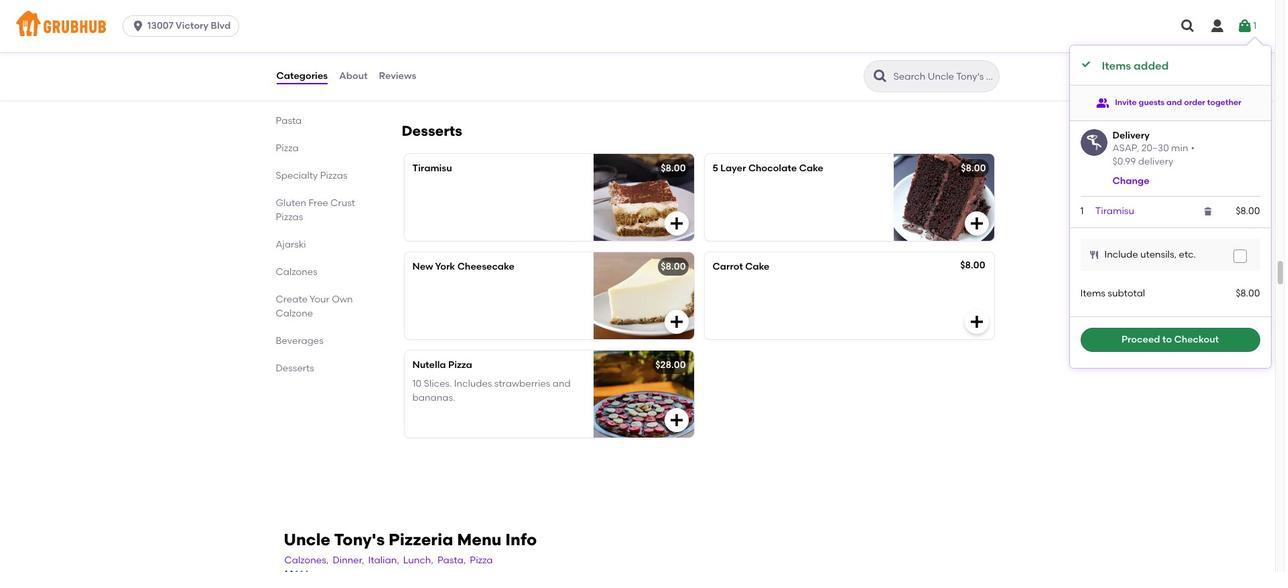 Task type: describe. For each thing, give the bounding box(es) containing it.
orders
[[298, 19, 329, 30]]

pasta,
[[437, 556, 466, 567]]

checkout
[[1174, 334, 1219, 346]]

dinner,
[[333, 556, 364, 567]]

lunch, button
[[403, 554, 434, 569]]

categories
[[276, 70, 328, 82]]

carrot
[[713, 261, 743, 273]]

italian, button
[[368, 554, 400, 569]]

10 slices. includes strawberries and bananas.
[[412, 379, 571, 404]]

items for items subtotal
[[1080, 288, 1106, 299]]

$0.99
[[1113, 156, 1136, 168]]

new york cheesecake image
[[593, 253, 694, 340]]

tiramisu image
[[593, 154, 694, 241]]

1 vertical spatial desserts
[[276, 363, 314, 375]]

$3.00
[[660, 42, 685, 54]]

pizzeria
[[389, 531, 453, 550]]

pizza button
[[469, 554, 493, 569]]

ajarski
[[276, 239, 306, 251]]

about
[[339, 70, 368, 82]]

and for orders
[[332, 19, 350, 30]]

uncle
[[284, 531, 330, 550]]

side orders and appetizers
[[276, 19, 350, 44]]

items added tooltip
[[1070, 38, 1271, 369]]

1 horizontal spatial cake
[[799, 163, 823, 174]]

specialty pizzas
[[276, 170, 347, 182]]

crust
[[331, 198, 355, 209]]

calzones, button
[[284, 554, 329, 569]]

cranberry juice
[[412, 44, 487, 55]]

salads
[[276, 60, 306, 72]]

invite guests and order together
[[1115, 98, 1241, 107]]

0 vertical spatial tiramisu
[[412, 163, 452, 174]]

5
[[713, 163, 718, 174]]

invite guests and order together button
[[1096, 91, 1241, 115]]

Search Uncle Tony's Pizzeria search field
[[892, 70, 995, 83]]

etc.
[[1179, 249, 1196, 260]]

york
[[435, 261, 455, 273]]

blvd
[[211, 20, 231, 31]]

delivery
[[1138, 156, 1174, 168]]

utensils,
[[1140, 249, 1177, 260]]

1 horizontal spatial desserts
[[402, 123, 462, 139]]

tiramisu link
[[1095, 206, 1134, 217]]

13007
[[147, 20, 173, 31]]

change
[[1113, 176, 1150, 187]]

gluten free crust pizzas
[[276, 198, 355, 223]]

proceed
[[1122, 334, 1160, 346]]

1 vertical spatial cake
[[745, 261, 770, 273]]

your
[[310, 294, 330, 306]]

svg image inside 13007 victory blvd button
[[131, 19, 145, 33]]

italian,
[[368, 556, 399, 567]]

create your own calzone
[[276, 294, 353, 320]]

min
[[1171, 143, 1188, 154]]

slices.
[[424, 379, 452, 390]]

$28.00
[[655, 360, 686, 371]]

calzones, dinner, italian, lunch, pasta, pizza
[[284, 556, 493, 567]]

appetizers
[[276, 33, 325, 44]]

1 inside button
[[1253, 20, 1257, 31]]

pasta
[[276, 115, 302, 127]]

together
[[1207, 98, 1241, 107]]

reviews
[[379, 70, 416, 82]]

order
[[1184, 98, 1205, 107]]

reviews button
[[378, 52, 417, 101]]

items for items added
[[1102, 60, 1131, 72]]

include
[[1105, 249, 1138, 260]]

include utensils, etc.
[[1105, 249, 1196, 260]]

2 vertical spatial pizza
[[470, 556, 493, 567]]

pasta, button
[[437, 554, 467, 569]]

nutella pizza
[[412, 360, 472, 371]]

change button
[[1113, 175, 1150, 189]]

bananas.
[[412, 392, 455, 404]]

lunch,
[[403, 556, 433, 567]]

13007 victory blvd button
[[123, 15, 245, 37]]



Task type: vqa. For each thing, say whether or not it's contained in the screenshot.
Together
yes



Task type: locate. For each thing, give the bounding box(es) containing it.
1 horizontal spatial 1
[[1253, 20, 1257, 31]]

and right strawberries
[[553, 379, 571, 390]]

categories button
[[276, 52, 328, 101]]

added
[[1134, 60, 1169, 72]]

0 horizontal spatial and
[[332, 19, 350, 30]]

items subtotal
[[1080, 288, 1145, 299]]

desserts down beverages
[[276, 363, 314, 375]]

0 horizontal spatial pizzas
[[276, 212, 303, 223]]

and inside 10 slices. includes strawberries and bananas.
[[553, 379, 571, 390]]

1 vertical spatial pizza
[[448, 360, 472, 371]]

strawberries
[[494, 379, 550, 390]]

2 vertical spatial and
[[553, 379, 571, 390]]

beverages
[[276, 336, 324, 347]]

guests
[[1139, 98, 1165, 107]]

0 vertical spatial and
[[332, 19, 350, 30]]

create
[[276, 294, 308, 306]]

5 layer chocolate cake
[[713, 163, 823, 174]]

pizza down menu
[[470, 556, 493, 567]]

cheesecake
[[457, 261, 515, 273]]

1 vertical spatial items
[[1080, 288, 1106, 299]]

$8.00
[[661, 163, 686, 174], [961, 163, 986, 174], [1236, 206, 1260, 217], [960, 260, 985, 271], [661, 261, 686, 273], [1236, 288, 1260, 299]]

svg image
[[1237, 18, 1253, 34], [1203, 207, 1213, 217], [1236, 252, 1244, 260], [969, 314, 985, 330]]

invite
[[1115, 98, 1137, 107]]

13007 victory blvd
[[147, 20, 231, 31]]

1 horizontal spatial pizzas
[[320, 170, 347, 182]]

chocolate
[[748, 163, 797, 174]]

and right orders
[[332, 19, 350, 30]]

0 vertical spatial desserts
[[402, 123, 462, 139]]

calzone
[[276, 308, 313, 320]]

desserts
[[402, 123, 462, 139], [276, 363, 314, 375]]

info
[[505, 531, 537, 550]]

1 horizontal spatial tiramisu
[[1095, 206, 1134, 217]]

to
[[1162, 334, 1172, 346]]

juice
[[462, 44, 487, 55]]

pizza down pasta
[[276, 143, 299, 154]]

desserts down reviews button
[[402, 123, 462, 139]]

0 vertical spatial 1
[[1253, 20, 1257, 31]]

0 horizontal spatial desserts
[[276, 363, 314, 375]]

new
[[412, 261, 433, 273]]

svg image inside 1 button
[[1237, 18, 1253, 34]]

victory
[[176, 20, 209, 31]]

calzones
[[276, 267, 317, 278]]

calzones,
[[284, 556, 329, 567]]

0 vertical spatial pizza
[[276, 143, 299, 154]]

0 horizontal spatial tiramisu
[[412, 163, 452, 174]]

and
[[332, 19, 350, 30], [1167, 98, 1182, 107], [553, 379, 571, 390]]

1 inside items added "tooltip"
[[1080, 206, 1084, 217]]

specialty
[[276, 170, 318, 182]]

proceed to checkout button
[[1080, 328, 1260, 352]]

2 horizontal spatial and
[[1167, 98, 1182, 107]]

cranberry
[[412, 44, 460, 55]]

0 vertical spatial pizzas
[[320, 170, 347, 182]]

svg image
[[1180, 18, 1196, 34], [1209, 18, 1226, 34], [131, 19, 145, 33], [1080, 59, 1091, 70], [668, 216, 684, 232], [969, 216, 985, 232], [1088, 250, 1099, 260], [668, 314, 684, 330], [668, 413, 684, 429]]

0 vertical spatial cake
[[799, 163, 823, 174]]

items left added
[[1102, 60, 1131, 72]]

tony's
[[334, 531, 385, 550]]

cake
[[799, 163, 823, 174], [745, 261, 770, 273]]

1 vertical spatial pizzas
[[276, 212, 303, 223]]

search icon image
[[872, 68, 888, 84]]

5 layer chocolate cake image
[[894, 154, 994, 241]]

uncle tony's pizzeria menu info
[[284, 531, 537, 550]]

delivery icon image
[[1080, 129, 1107, 156]]

pizzas inside 'gluten free crust pizzas'
[[276, 212, 303, 223]]

people icon image
[[1096, 96, 1110, 110]]

asap,
[[1113, 143, 1139, 154]]

includes
[[454, 379, 492, 390]]

1 vertical spatial 1
[[1080, 206, 1084, 217]]

1 horizontal spatial and
[[553, 379, 571, 390]]

nutella pizza image
[[593, 351, 694, 438]]

side
[[276, 19, 296, 30]]

nutella
[[412, 360, 446, 371]]

1 vertical spatial tiramisu
[[1095, 206, 1134, 217]]

1 button
[[1237, 14, 1257, 38]]

own
[[332, 294, 353, 306]]

about button
[[338, 52, 368, 101]]

items left subtotal
[[1080, 288, 1106, 299]]

new york cheesecake
[[412, 261, 515, 273]]

cake right chocolate
[[799, 163, 823, 174]]

and inside side orders and appetizers
[[332, 19, 350, 30]]

pizza up includes
[[448, 360, 472, 371]]

10
[[412, 379, 422, 390]]

delivery
[[1113, 130, 1150, 141]]

1
[[1253, 20, 1257, 31], [1080, 206, 1084, 217]]

delivery asap, 20–30 min • $0.99 delivery
[[1113, 130, 1195, 168]]

main navigation navigation
[[0, 0, 1275, 52]]

proceed to checkout
[[1122, 334, 1219, 346]]

and left order
[[1167, 98, 1182, 107]]

items
[[1102, 60, 1131, 72], [1080, 288, 1106, 299]]

items added
[[1102, 60, 1169, 72]]

1 vertical spatial and
[[1167, 98, 1182, 107]]

pizza
[[276, 143, 299, 154], [448, 360, 472, 371], [470, 556, 493, 567]]

and inside button
[[1167, 98, 1182, 107]]

pizzas down the 'gluten'
[[276, 212, 303, 223]]

subtotal
[[1108, 288, 1145, 299]]

and for guests
[[1167, 98, 1182, 107]]

gluten
[[276, 198, 306, 209]]

0 horizontal spatial cake
[[745, 261, 770, 273]]

layer
[[720, 163, 746, 174]]

menu
[[457, 531, 501, 550]]

carrot cake
[[713, 261, 770, 273]]

pizzas
[[320, 170, 347, 182], [276, 212, 303, 223]]

cake right "carrot"
[[745, 261, 770, 273]]

tiramisu inside items added "tooltip"
[[1095, 206, 1134, 217]]

pizzas up crust
[[320, 170, 347, 182]]

0 vertical spatial items
[[1102, 60, 1131, 72]]

tiramisu
[[412, 163, 452, 174], [1095, 206, 1134, 217]]

•
[[1191, 143, 1195, 154]]

0 horizontal spatial 1
[[1080, 206, 1084, 217]]

20–30
[[1142, 143, 1169, 154]]

dinner, button
[[332, 554, 365, 569]]

sandwiches
[[276, 88, 331, 99]]



